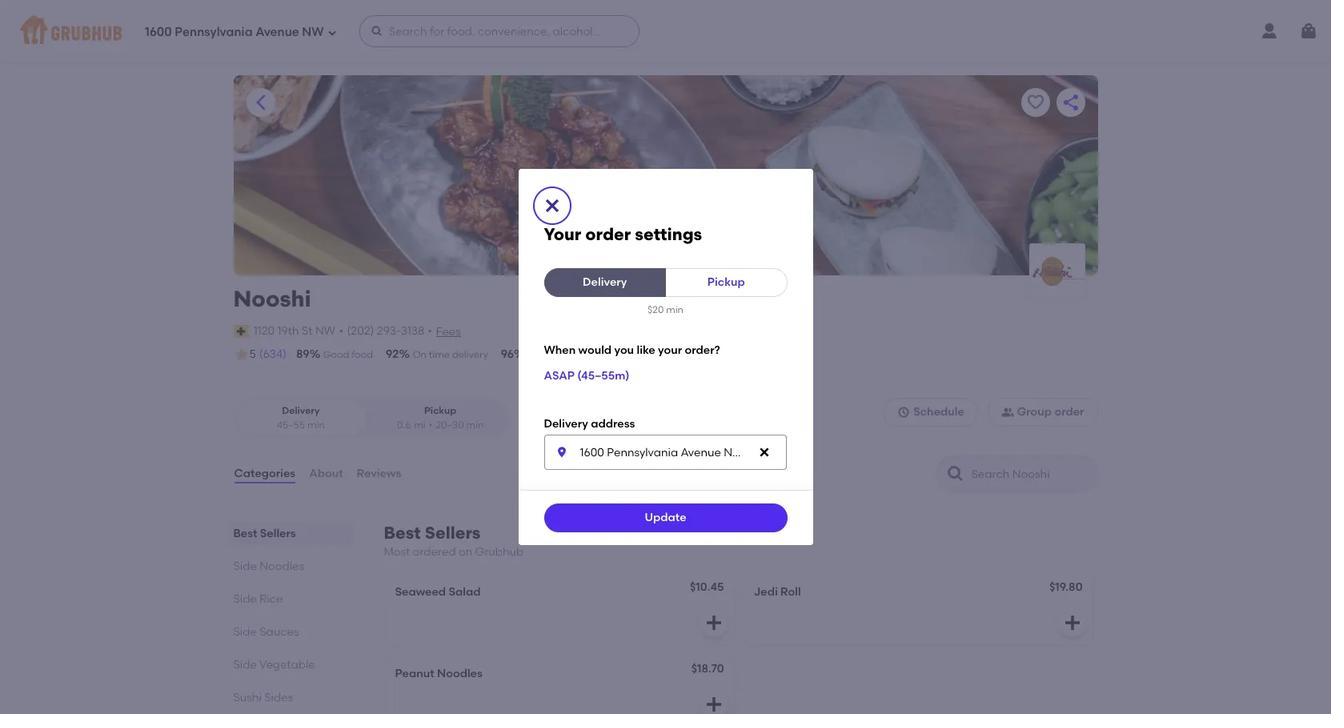 Task type: vqa. For each thing, say whether or not it's contained in the screenshot.
option group containing Delivery 45–55 min
yes



Task type: locate. For each thing, give the bounding box(es) containing it.
on time delivery
[[413, 349, 488, 360]]

2 side from the top
[[233, 593, 257, 606]]

0 horizontal spatial min
[[307, 419, 325, 430]]

1 side from the top
[[233, 560, 257, 573]]

best sellers
[[233, 527, 296, 540]]

pickup up order?
[[708, 275, 745, 289]]

1 vertical spatial nw
[[315, 324, 335, 338]]

sellers inside best sellers most ordered on grubhub
[[425, 523, 481, 543]]

group
[[1017, 405, 1052, 419]]

side for side noodles
[[233, 560, 257, 573]]

(202) 293-3138 button
[[347, 323, 425, 339]]

nw for 1600 pennsylvania avenue nw
[[302, 25, 324, 39]]

search icon image
[[946, 464, 965, 484]]

order right group
[[1055, 405, 1084, 419]]

reviews
[[357, 467, 401, 480]]

on
[[459, 545, 473, 559]]

nooshi logo image
[[1029, 253, 1085, 290]]

delivery down your order settings in the top of the page
[[583, 275, 627, 289]]

avenue
[[256, 25, 299, 39]]

like
[[637, 344, 656, 357]]

pickup inside button
[[708, 275, 745, 289]]

min inside delivery 45–55 min
[[307, 419, 325, 430]]

categories button
[[233, 445, 296, 503]]

side up sushi
[[233, 658, 257, 672]]

side left rice
[[233, 593, 257, 606]]

4 side from the top
[[233, 658, 257, 672]]

1 horizontal spatial noodles
[[437, 667, 483, 681]]

min inside pickup 0.6 mi • 20–30 min
[[466, 419, 484, 430]]

89
[[296, 347, 310, 361]]

side
[[233, 560, 257, 573], [233, 593, 257, 606], [233, 625, 257, 639], [233, 658, 257, 672]]

your
[[658, 344, 682, 357]]

side for side vegetable
[[233, 658, 257, 672]]

pickup up 20–30
[[424, 405, 457, 417]]

side for side sauces
[[233, 625, 257, 639]]

good food
[[323, 349, 373, 360]]

noodles right peanut
[[437, 667, 483, 681]]

delivery
[[583, 275, 627, 289], [282, 405, 320, 417], [544, 417, 588, 430]]

delivery for delivery address
[[544, 417, 588, 430]]

people icon image
[[1001, 406, 1014, 419]]

st
[[302, 324, 313, 338]]

sushi sides
[[233, 691, 293, 705]]

1 horizontal spatial sellers
[[425, 523, 481, 543]]

sellers inside tab
[[260, 527, 296, 540]]

delivery for delivery
[[583, 275, 627, 289]]

save this restaurant button
[[1021, 88, 1050, 117]]

1 vertical spatial pickup
[[424, 405, 457, 417]]

0.6
[[397, 419, 411, 430]]

when would you like your order?
[[544, 344, 720, 357]]

pickup button
[[665, 268, 787, 297]]

2 vertical spatial order
[[1055, 405, 1084, 419]]

3138
[[401, 324, 425, 338]]

asap (45–55m) button
[[544, 362, 630, 390]]

order
[[586, 224, 631, 244], [566, 349, 591, 360], [1055, 405, 1084, 419]]

293-
[[377, 324, 401, 338]]

address
[[591, 417, 635, 430]]

option group
[[233, 398, 508, 439]]

$19.80
[[1050, 581, 1083, 594]]

1 horizontal spatial best
[[384, 523, 421, 543]]

delivery address
[[544, 417, 635, 430]]

nw right st
[[315, 324, 335, 338]]

delivery left address
[[544, 417, 588, 430]]

delivery
[[452, 349, 488, 360]]

about
[[309, 467, 343, 480]]

0 vertical spatial nw
[[302, 25, 324, 39]]

star icon image
[[233, 347, 249, 363]]

45–55
[[277, 419, 305, 430]]

best inside best sellers tab
[[233, 527, 257, 540]]

1 vertical spatial order
[[566, 349, 591, 360]]

1 horizontal spatial pickup
[[708, 275, 745, 289]]

nw right avenue
[[302, 25, 324, 39]]

1 horizontal spatial min
[[466, 419, 484, 430]]

96
[[501, 347, 514, 361]]

sauces
[[260, 625, 299, 639]]

pickup inside pickup 0.6 mi • 20–30 min
[[424, 405, 457, 417]]

reviews button
[[356, 445, 402, 503]]

option group containing delivery 45–55 min
[[233, 398, 508, 439]]

best up most
[[384, 523, 421, 543]]

sushi
[[233, 691, 262, 705]]

pickup
[[708, 275, 745, 289], [424, 405, 457, 417]]

pickup 0.6 mi • 20–30 min
[[397, 405, 484, 430]]

0 horizontal spatial best
[[233, 527, 257, 540]]

delivery inside delivery 45–55 min
[[282, 405, 320, 417]]

noodles inside tab
[[260, 560, 304, 573]]

sellers up 'on' at bottom
[[425, 523, 481, 543]]

• (202) 293-3138 • fees
[[339, 324, 461, 338]]

settings
[[635, 224, 702, 244]]

best for best sellers most ordered on grubhub
[[384, 523, 421, 543]]

best inside best sellers most ordered on grubhub
[[384, 523, 421, 543]]

subscription pass image
[[233, 325, 250, 338]]

side sauces tab
[[233, 624, 345, 641]]

order inside button
[[1055, 405, 1084, 419]]

order right 'your' at top left
[[586, 224, 631, 244]]

sushi sides tab
[[233, 689, 345, 706]]

svg image down $10.45
[[704, 614, 723, 633]]

main navigation navigation
[[0, 0, 1331, 62]]

nw for 1120 19th st nw
[[315, 324, 335, 338]]

svg image
[[1299, 22, 1319, 41], [370, 25, 383, 38], [327, 28, 337, 37], [898, 406, 910, 419], [758, 446, 771, 459], [1063, 614, 1082, 633]]

delivery up 45–55
[[282, 405, 320, 417]]

min right 45–55
[[307, 419, 325, 430]]

noodles up side rice tab
[[260, 560, 304, 573]]

Search Address search field
[[544, 435, 787, 470]]

0 horizontal spatial pickup
[[424, 405, 457, 417]]

order up the asap (45–55m)
[[566, 349, 591, 360]]

1 vertical spatial noodles
[[437, 667, 483, 681]]

schedule button
[[884, 398, 978, 427]]

min
[[666, 304, 684, 315], [307, 419, 325, 430], [466, 419, 484, 430]]

nw inside button
[[315, 324, 335, 338]]

correct order
[[528, 349, 591, 360]]

best sellers tab
[[233, 525, 345, 542]]

side rice
[[233, 593, 283, 606]]

noodles for peanut noodles
[[437, 667, 483, 681]]

order for correct
[[566, 349, 591, 360]]

0 horizontal spatial noodles
[[260, 560, 304, 573]]

pennsylvania
[[175, 25, 253, 39]]

peanut noodles
[[395, 667, 483, 681]]

order for group
[[1055, 405, 1084, 419]]

min right 20–30
[[466, 419, 484, 430]]

• right "mi"
[[429, 419, 433, 430]]

side rice tab
[[233, 591, 345, 608]]

0 vertical spatial noodles
[[260, 560, 304, 573]]

sellers
[[425, 523, 481, 543], [260, 527, 296, 540]]

side up the side rice
[[233, 560, 257, 573]]

side left sauces
[[233, 625, 257, 639]]

0 vertical spatial order
[[586, 224, 631, 244]]

5
[[249, 348, 256, 361]]

best
[[384, 523, 421, 543], [233, 527, 257, 540]]

92
[[386, 347, 399, 361]]

peanut
[[395, 667, 434, 681]]

nw inside "main navigation" "navigation"
[[302, 25, 324, 39]]

svg image inside schedule button
[[898, 406, 910, 419]]

3 side from the top
[[233, 625, 257, 639]]

roll
[[781, 586, 801, 599]]

delivery inside button
[[583, 275, 627, 289]]

nw
[[302, 25, 324, 39], [315, 324, 335, 338]]

side inside tab
[[233, 625, 257, 639]]

svg image
[[542, 196, 562, 215], [555, 446, 568, 459], [704, 614, 723, 633], [704, 695, 723, 714]]

order for your
[[586, 224, 631, 244]]

side vegetable tab
[[233, 657, 345, 673]]

mi
[[414, 419, 426, 430]]

side sauces
[[233, 625, 299, 639]]

best up side noodles
[[233, 527, 257, 540]]

min right the $20
[[666, 304, 684, 315]]

delivery for delivery 45–55 min
[[282, 405, 320, 417]]

$20 min
[[648, 304, 684, 315]]

0 vertical spatial pickup
[[708, 275, 745, 289]]

sellers for best sellers most ordered on grubhub
[[425, 523, 481, 543]]

0 horizontal spatial sellers
[[260, 527, 296, 540]]

•
[[339, 324, 344, 338], [428, 324, 432, 338], [429, 419, 433, 430]]

correct
[[528, 349, 564, 360]]

svg image down $18.70
[[704, 695, 723, 714]]

pickup for pickup
[[708, 275, 745, 289]]

$10.45
[[690, 581, 724, 594]]

svg image up 'your' at top left
[[542, 196, 562, 215]]

side noodles
[[233, 560, 304, 573]]

sellers up side noodles
[[260, 527, 296, 540]]



Task type: describe. For each thing, give the bounding box(es) containing it.
nooshi
[[233, 285, 311, 312]]

would
[[578, 344, 612, 357]]

jedi
[[754, 586, 778, 599]]

salad
[[449, 586, 481, 599]]

your
[[544, 224, 581, 244]]

(45–55m)
[[577, 369, 630, 382]]

• left (202)
[[339, 324, 344, 338]]

best for best sellers
[[233, 527, 257, 540]]

group order
[[1017, 405, 1084, 419]]

fees button
[[435, 323, 462, 341]]

share icon image
[[1061, 93, 1080, 112]]

Search Nooshi search field
[[970, 467, 1092, 482]]

vegetable
[[259, 658, 315, 672]]

categories
[[234, 467, 296, 480]]

you
[[614, 344, 634, 357]]

save this restaurant image
[[1026, 93, 1045, 112]]

delivery 45–55 min
[[277, 405, 325, 430]]

side for side rice
[[233, 593, 257, 606]]

seaweed
[[395, 586, 446, 599]]

jedi roll
[[754, 586, 801, 599]]

delivery button
[[544, 268, 666, 297]]

sides
[[264, 691, 293, 705]]

1120 19th st nw button
[[253, 322, 336, 340]]

asap (45–55m)
[[544, 369, 630, 382]]

19th
[[277, 324, 299, 338]]

(634)
[[259, 347, 287, 361]]

seaweed salad
[[395, 586, 481, 599]]

1120
[[254, 324, 275, 338]]

svg image down delivery address
[[555, 446, 568, 459]]

20–30
[[436, 419, 464, 430]]

• inside pickup 0.6 mi • 20–30 min
[[429, 419, 433, 430]]

group order button
[[988, 398, 1098, 427]]

(202)
[[347, 324, 374, 338]]

noodles for side noodles
[[260, 560, 304, 573]]

time
[[429, 349, 450, 360]]

pickup for pickup 0.6 mi • 20–30 min
[[424, 405, 457, 417]]

ordered
[[413, 545, 456, 559]]

sellers for best sellers
[[260, 527, 296, 540]]

asap
[[544, 369, 575, 382]]

about button
[[308, 445, 344, 503]]

$20
[[648, 304, 664, 315]]

side noodles tab
[[233, 558, 345, 575]]

best sellers most ordered on grubhub
[[384, 523, 524, 559]]

update button
[[544, 504, 787, 533]]

your order settings
[[544, 224, 702, 244]]

1600 pennsylvania avenue nw
[[145, 25, 324, 39]]

most
[[384, 545, 410, 559]]

rice
[[260, 593, 283, 606]]

schedule
[[914, 405, 965, 419]]

1600
[[145, 25, 172, 39]]

$18.70
[[691, 662, 724, 676]]

good
[[323, 349, 349, 360]]

when
[[544, 344, 576, 357]]

on
[[413, 349, 427, 360]]

1120 19th st nw
[[254, 324, 335, 338]]

food
[[352, 349, 373, 360]]

2 horizontal spatial min
[[666, 304, 684, 315]]

• right 3138
[[428, 324, 432, 338]]

grubhub
[[475, 545, 524, 559]]

update
[[645, 511, 687, 525]]

order?
[[685, 344, 720, 357]]

side vegetable
[[233, 658, 315, 672]]

fees
[[436, 325, 461, 338]]

caret left icon image
[[251, 93, 270, 112]]



